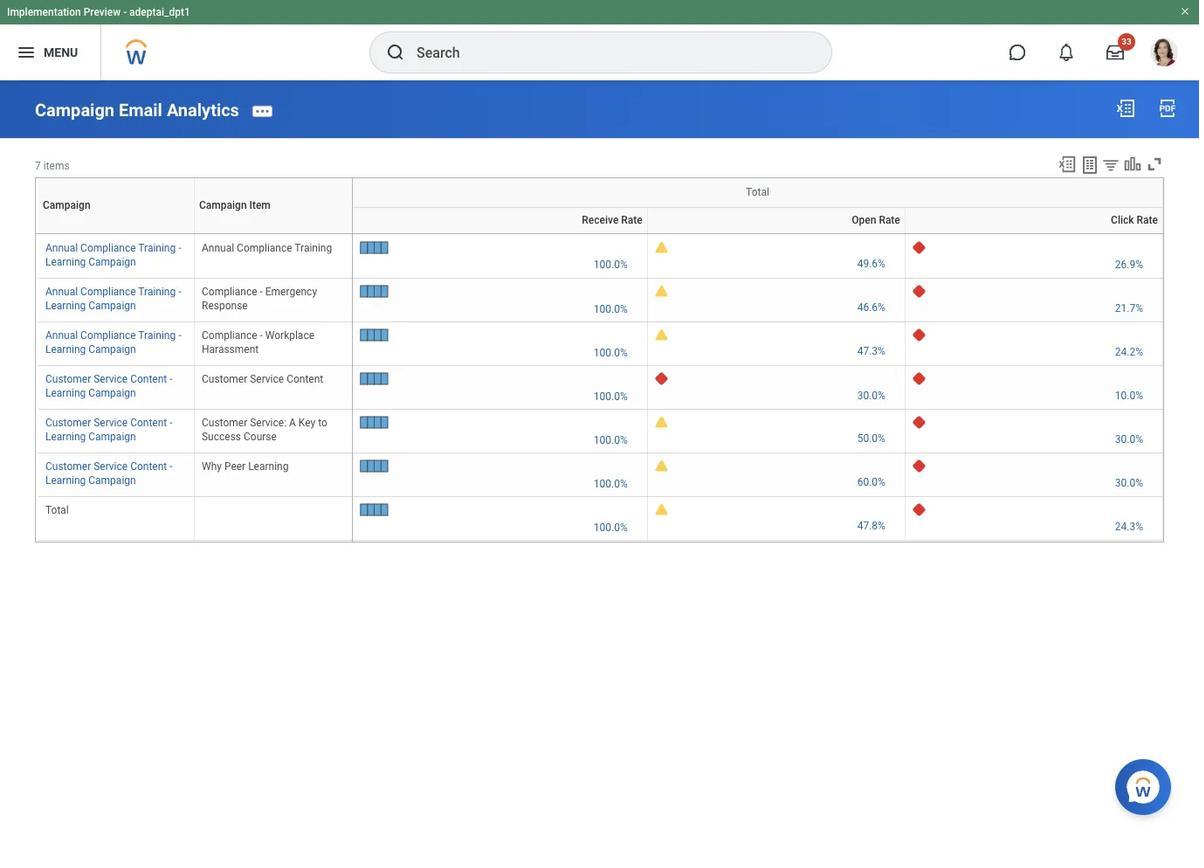 Task type: vqa. For each thing, say whether or not it's contained in the screenshot.
Key
yes



Task type: describe. For each thing, give the bounding box(es) containing it.
annual compliance training
[[202, 242, 332, 254]]

30.0% button for 60.0%
[[1116, 476, 1146, 490]]

training for the annual compliance training - learning campaign link related to annual compliance training
[[138, 242, 176, 254]]

response
[[202, 300, 248, 312]]

100.0% button for 60.0%
[[594, 477, 631, 491]]

campaign button
[[114, 233, 119, 234]]

1 horizontal spatial item
[[274, 233, 276, 234]]

100.0% button for 49.6%
[[594, 258, 631, 272]]

annual compliance training - learning campaign for compliance - workplace harassment
[[45, 330, 181, 356]]

profile logan mcneil image
[[1151, 38, 1179, 70]]

100.0% for 47.8%
[[594, 521, 628, 533]]

47.8% button
[[858, 519, 888, 533]]

export to excel image
[[1116, 98, 1137, 119]]

notifications large image
[[1058, 44, 1075, 61]]

26.9% button
[[1116, 258, 1146, 272]]

learning inside 'element'
[[248, 461, 289, 473]]

24.3% button
[[1116, 520, 1146, 534]]

1 vertical spatial click
[[1034, 233, 1036, 234]]

Search Workday  search field
[[417, 33, 796, 72]]

to
[[318, 417, 327, 429]]

toolbar inside campaign email analytics main content
[[1050, 154, 1165, 177]]

compliance - workplace harassment
[[202, 330, 315, 356]]

peer
[[224, 461, 246, 473]]

export to worksheets image
[[1080, 154, 1101, 175]]

success
[[202, 431, 241, 443]]

content for customer service content
[[130, 373, 167, 386]]

search image
[[385, 42, 406, 63]]

customer service content element
[[202, 370, 323, 386]]

compliance - workplace harassment element
[[202, 326, 315, 356]]

menu
[[44, 45, 78, 59]]

key
[[299, 417, 316, 429]]

customer service: a key to success course
[[202, 417, 327, 443]]

service for customer service: a key to success course
[[94, 417, 128, 429]]

100.0% for 30.0%
[[594, 390, 628, 402]]

training for the annual compliance training - learning campaign link for compliance - workplace harassment
[[138, 330, 176, 342]]

7 items
[[35, 160, 70, 172]]

100.0% button for 30.0%
[[594, 389, 631, 403]]

why peer learning element
[[202, 457, 289, 473]]

service for why peer learning
[[94, 461, 128, 473]]

21.7% button
[[1116, 302, 1146, 316]]

annual compliance training - learning campaign for annual compliance training
[[45, 242, 181, 268]]

customer inside customer service content element
[[202, 373, 247, 386]]

7
[[35, 160, 41, 172]]

0 vertical spatial item
[[249, 199, 271, 212]]

menu banner
[[0, 0, 1200, 80]]

customer for why peer learning
[[45, 461, 91, 473]]

campaign item
[[199, 199, 271, 212]]

campaign email analytics main content
[[0, 80, 1200, 558]]

46.6% button
[[858, 301, 888, 315]]

customer service content - learning campaign link for customer service content
[[45, 370, 173, 400]]

2 annual compliance training - learning campaign from the top
[[45, 286, 181, 312]]

customer service content
[[202, 373, 323, 386]]

course
[[244, 431, 277, 443]]

items
[[43, 160, 70, 172]]

50.0% button
[[858, 432, 888, 446]]

customer for customer service content
[[45, 373, 91, 386]]

harassment
[[202, 344, 259, 356]]

view printable version (pdf) image
[[1158, 98, 1179, 119]]

10.0% button
[[1116, 389, 1146, 403]]

customer service content - learning campaign link for why peer learning
[[45, 457, 173, 487]]

60.0%
[[858, 476, 886, 489]]

emergency
[[265, 286, 317, 298]]

select to filter grid data image
[[1102, 155, 1121, 174]]

60.0% button
[[858, 475, 888, 490]]

customer for customer service: a key to success course
[[45, 417, 91, 429]]

why peer learning
[[202, 461, 289, 473]]

training for annual compliance training element on the top
[[295, 242, 332, 254]]

compliance - emergency response element
[[202, 282, 317, 312]]

customer inside customer service: a key to success course
[[202, 417, 247, 429]]

- inside the menu banner
[[123, 6, 127, 18]]

annual compliance training - learning campaign link for annual compliance training
[[45, 238, 181, 268]]

26.9%
[[1116, 258, 1144, 271]]

analytics
[[167, 99, 239, 120]]

campaign email analytics link
[[35, 99, 239, 120]]

100.0% button for 46.6%
[[594, 302, 631, 316]]

receive rate
[[582, 214, 643, 226]]

receive inside "row" 'element'
[[582, 214, 619, 226]]

service for customer service content
[[94, 373, 128, 386]]



Task type: locate. For each thing, give the bounding box(es) containing it.
33 button
[[1096, 33, 1136, 72]]

1 100.0% from the top
[[594, 259, 628, 271]]

1 horizontal spatial open
[[852, 214, 877, 226]]

training for second the annual compliance training - learning campaign link from the top
[[138, 286, 176, 298]]

content for why peer learning
[[130, 461, 167, 473]]

30.0% button for 50.0%
[[1116, 433, 1146, 447]]

100.0% button for 47.3%
[[594, 346, 631, 360]]

annual compliance training element
[[202, 238, 332, 254]]

1 annual compliance training - learning campaign from the top
[[45, 242, 181, 268]]

2 100.0% from the top
[[594, 303, 628, 315]]

30.0% button
[[858, 389, 888, 403], [1116, 433, 1146, 447], [1116, 476, 1146, 490]]

total - open rate column header
[[648, 233, 905, 235]]

row element containing receive rate
[[353, 207, 1163, 233]]

annual compliance training - learning campaign
[[45, 242, 181, 268], [45, 286, 181, 312], [45, 330, 181, 356]]

24.3%
[[1116, 521, 1144, 533]]

1 vertical spatial annual compliance training - learning campaign link
[[45, 282, 181, 312]]

30.0% down 10.0% button
[[1116, 434, 1144, 446]]

item
[[249, 199, 271, 212], [274, 233, 276, 234]]

click rate
[[1111, 214, 1158, 226]]

1 customer service content - learning campaign link from the top
[[45, 370, 173, 400]]

3 customer service content - learning campaign link from the top
[[45, 457, 173, 487]]

24.2%
[[1116, 346, 1144, 358]]

1 vertical spatial open
[[776, 233, 778, 234]]

30.0% button up 50.0%
[[858, 389, 888, 403]]

1 vertical spatial 30.0% button
[[1116, 433, 1146, 447]]

6 100.0% button from the top
[[594, 477, 631, 491]]

preview
[[84, 6, 121, 18]]

1 vertical spatial customer service content - learning campaign link
[[45, 414, 173, 443]]

30.0% up 50.0%
[[858, 390, 886, 402]]

a
[[289, 417, 296, 429]]

0 horizontal spatial open
[[776, 233, 778, 234]]

content
[[130, 373, 167, 386], [287, 373, 323, 386], [130, 417, 167, 429], [130, 461, 167, 473]]

100.0%
[[594, 259, 628, 271], [594, 303, 628, 315], [594, 346, 628, 359], [594, 390, 628, 402], [594, 434, 628, 446], [594, 477, 628, 490], [594, 521, 628, 533]]

1 horizontal spatial click
[[1111, 214, 1135, 226]]

row element containing campaign
[[37, 178, 356, 233]]

0 vertical spatial customer service content - learning campaign link
[[45, 370, 173, 400]]

customer service content - learning campaign
[[45, 373, 173, 400], [45, 417, 173, 443], [45, 461, 173, 487]]

0 vertical spatial 30.0% button
[[858, 389, 888, 403]]

0 horizontal spatial item
[[249, 199, 271, 212]]

0 vertical spatial receive
[[582, 214, 619, 226]]

fullscreen image
[[1145, 154, 1165, 174]]

3 annual compliance training - learning campaign from the top
[[45, 330, 181, 356]]

3 100.0% button from the top
[[594, 346, 631, 360]]

training
[[138, 242, 176, 254], [295, 242, 332, 254], [138, 286, 176, 298], [138, 330, 176, 342]]

7 100.0% button from the top
[[594, 520, 631, 534]]

10.0%
[[1116, 390, 1144, 402]]

2 customer service content - learning campaign from the top
[[45, 417, 173, 443]]

21.7%
[[1116, 303, 1144, 315]]

workplace
[[265, 330, 315, 342]]

0 vertical spatial click
[[1111, 214, 1135, 226]]

compliance inside the compliance - workplace harassment
[[202, 330, 257, 342]]

47.3% button
[[858, 344, 888, 358]]

click
[[1111, 214, 1135, 226], [1034, 233, 1036, 234]]

0 horizontal spatial click
[[1034, 233, 1036, 234]]

2 annual compliance training - learning campaign link from the top
[[45, 282, 181, 312]]

total - click rate column header
[[905, 233, 1163, 235]]

49.6%
[[858, 257, 886, 270]]

close environment banner image
[[1180, 6, 1191, 17]]

6 100.0% from the top
[[594, 477, 628, 490]]

100.0% for 46.6%
[[594, 303, 628, 315]]

0 vertical spatial 30.0%
[[858, 390, 886, 402]]

total
[[746, 186, 770, 198], [496, 233, 498, 234], [773, 233, 775, 234], [1031, 233, 1033, 234], [45, 504, 69, 517]]

0 horizontal spatial receive
[[498, 233, 501, 234]]

compliance
[[80, 242, 136, 254], [237, 242, 292, 254], [80, 286, 136, 298], [202, 286, 257, 298], [80, 330, 136, 342], [202, 330, 257, 342]]

customer
[[45, 373, 91, 386], [202, 373, 247, 386], [45, 417, 91, 429], [202, 417, 247, 429], [45, 461, 91, 473]]

annual compliance training - learning campaign link for compliance - workplace harassment
[[45, 326, 181, 356]]

menu button
[[0, 24, 101, 80]]

49.6% button
[[858, 257, 888, 271]]

justify image
[[16, 42, 37, 63]]

export to excel image
[[1058, 154, 1077, 174]]

item up campaign item button
[[249, 199, 271, 212]]

adeptai_dpt1
[[129, 6, 190, 18]]

46.6%
[[858, 302, 886, 314]]

- inside the compliance - workplace harassment
[[260, 330, 263, 342]]

2 vertical spatial 30.0% button
[[1116, 476, 1146, 490]]

33
[[1122, 37, 1132, 46]]

1 vertical spatial item
[[274, 233, 276, 234]]

open inside "row" 'element'
[[852, 214, 877, 226]]

4 100.0% button from the top
[[594, 389, 631, 403]]

click inside "row" 'element'
[[1111, 214, 1135, 226]]

5 100.0% from the top
[[594, 434, 628, 446]]

customer service content - learning campaign link for customer service: a key to success course
[[45, 414, 173, 443]]

annual
[[45, 242, 78, 254], [202, 242, 234, 254], [45, 286, 78, 298], [45, 330, 78, 342]]

1 vertical spatial annual compliance training - learning campaign
[[45, 286, 181, 312]]

total element
[[45, 501, 69, 517]]

50.0%
[[858, 433, 886, 445]]

2 100.0% button from the top
[[594, 302, 631, 316]]

100.0% button
[[594, 258, 631, 272], [594, 302, 631, 316], [594, 346, 631, 360], [594, 389, 631, 403], [594, 433, 631, 447], [594, 477, 631, 491], [594, 520, 631, 534]]

customer service content - learning campaign for why peer learning
[[45, 461, 173, 487]]

-
[[123, 6, 127, 18], [498, 233, 498, 234], [775, 233, 776, 234], [1033, 233, 1034, 234], [178, 242, 181, 254], [178, 286, 181, 298], [260, 286, 263, 298], [178, 330, 181, 342], [260, 330, 263, 342], [170, 373, 173, 386], [170, 417, 173, 429], [170, 461, 173, 473]]

customer service content - learning campaign for customer service content
[[45, 373, 173, 400]]

4 100.0% from the top
[[594, 390, 628, 402]]

3 annual compliance training - learning campaign link from the top
[[45, 326, 181, 356]]

47.8%
[[858, 520, 886, 532]]

2 vertical spatial 30.0%
[[1116, 477, 1144, 490]]

implementation preview -   adeptai_dpt1
[[7, 6, 190, 18]]

expand/collapse chart image
[[1124, 154, 1143, 174]]

open rate
[[852, 214, 901, 226]]

email
[[119, 99, 162, 120]]

1 vertical spatial customer service content - learning campaign
[[45, 417, 173, 443]]

1 100.0% button from the top
[[594, 258, 631, 272]]

100.0% for 47.3%
[[594, 346, 628, 359]]

7 100.0% from the top
[[594, 521, 628, 533]]

100.0% for 49.6%
[[594, 259, 628, 271]]

- inside compliance - emergency response
[[260, 286, 263, 298]]

24.2% button
[[1116, 345, 1146, 359]]

1 customer service content - learning campaign from the top
[[45, 373, 173, 400]]

row element
[[37, 178, 356, 233], [353, 207, 1163, 233]]

1 vertical spatial receive
[[498, 233, 501, 234]]

2 vertical spatial annual compliance training - learning campaign link
[[45, 326, 181, 356]]

3 100.0% from the top
[[594, 346, 628, 359]]

receive
[[582, 214, 619, 226], [498, 233, 501, 234]]

30.0% button up 24.3% at the right of the page
[[1116, 476, 1146, 490]]

0 vertical spatial open
[[852, 214, 877, 226]]

customer service content - learning campaign link
[[45, 370, 173, 400], [45, 414, 173, 443], [45, 457, 173, 487]]

campaign email analytics
[[35, 99, 239, 120]]

campaign campaign item
[[114, 233, 276, 234]]

campaign
[[35, 99, 114, 120], [43, 199, 90, 212], [199, 199, 247, 212], [114, 233, 118, 234], [270, 233, 274, 234], [88, 256, 136, 268], [88, 300, 136, 312], [88, 344, 136, 356], [88, 387, 136, 400], [88, 431, 136, 443], [88, 475, 136, 487]]

rate
[[621, 214, 643, 226], [879, 214, 901, 226], [1137, 214, 1158, 226], [502, 233, 503, 234], [778, 233, 780, 234], [1036, 233, 1038, 234]]

1 horizontal spatial receive
[[582, 214, 619, 226]]

2 vertical spatial annual compliance training - learning campaign
[[45, 330, 181, 356]]

2 customer service content - learning campaign link from the top
[[45, 414, 173, 443]]

compliance inside compliance - emergency response
[[202, 286, 257, 298]]

annual compliance training - learning campaign link
[[45, 238, 181, 268], [45, 282, 181, 312], [45, 326, 181, 356]]

30.0% button down 10.0% button
[[1116, 433, 1146, 447]]

service
[[94, 373, 128, 386], [250, 373, 284, 386], [94, 417, 128, 429], [94, 461, 128, 473]]

total - receive rate total - open rate total - click rate
[[496, 233, 1038, 234]]

1 annual compliance training - learning campaign link from the top
[[45, 238, 181, 268]]

inbox large image
[[1107, 44, 1124, 61]]

compliance - emergency response
[[202, 286, 317, 312]]

0 vertical spatial customer service content - learning campaign
[[45, 373, 173, 400]]

campaign item button
[[270, 233, 276, 234]]

customer service content - learning campaign for customer service: a key to success course
[[45, 417, 173, 443]]

100.0% button for 47.8%
[[594, 520, 631, 534]]

open
[[852, 214, 877, 226], [776, 233, 778, 234]]

100.0% for 50.0%
[[594, 434, 628, 446]]

100.0% button for 50.0%
[[594, 433, 631, 447]]

content for customer service: a key to success course
[[130, 417, 167, 429]]

implementation
[[7, 6, 81, 18]]

30.0%
[[858, 390, 886, 402], [1116, 434, 1144, 446], [1116, 477, 1144, 490]]

3 customer service content - learning campaign from the top
[[45, 461, 173, 487]]

100.0% for 60.0%
[[594, 477, 628, 490]]

total - receive rate button
[[496, 233, 504, 234]]

learning
[[45, 256, 86, 268], [45, 300, 86, 312], [45, 344, 86, 356], [45, 387, 86, 400], [45, 431, 86, 443], [248, 461, 289, 473], [45, 475, 86, 487]]

2 vertical spatial customer service content - learning campaign
[[45, 461, 173, 487]]

why
[[202, 461, 222, 473]]

item up annual compliance training element on the top
[[274, 233, 276, 234]]

service:
[[250, 417, 287, 429]]

30.0% up 24.3% at the right of the page
[[1116, 477, 1144, 490]]

0 vertical spatial annual compliance training - learning campaign link
[[45, 238, 181, 268]]

customer service: a key to success course element
[[202, 414, 327, 443]]

2 vertical spatial customer service content - learning campaign link
[[45, 457, 173, 487]]

0 vertical spatial annual compliance training - learning campaign
[[45, 242, 181, 268]]

toolbar
[[1050, 154, 1165, 177]]

47.3%
[[858, 345, 886, 358]]

30.0% for 60.0%
[[1116, 477, 1144, 490]]

30.0% for 50.0%
[[1116, 434, 1144, 446]]

1 vertical spatial 30.0%
[[1116, 434, 1144, 446]]

5 100.0% button from the top
[[594, 433, 631, 447]]



